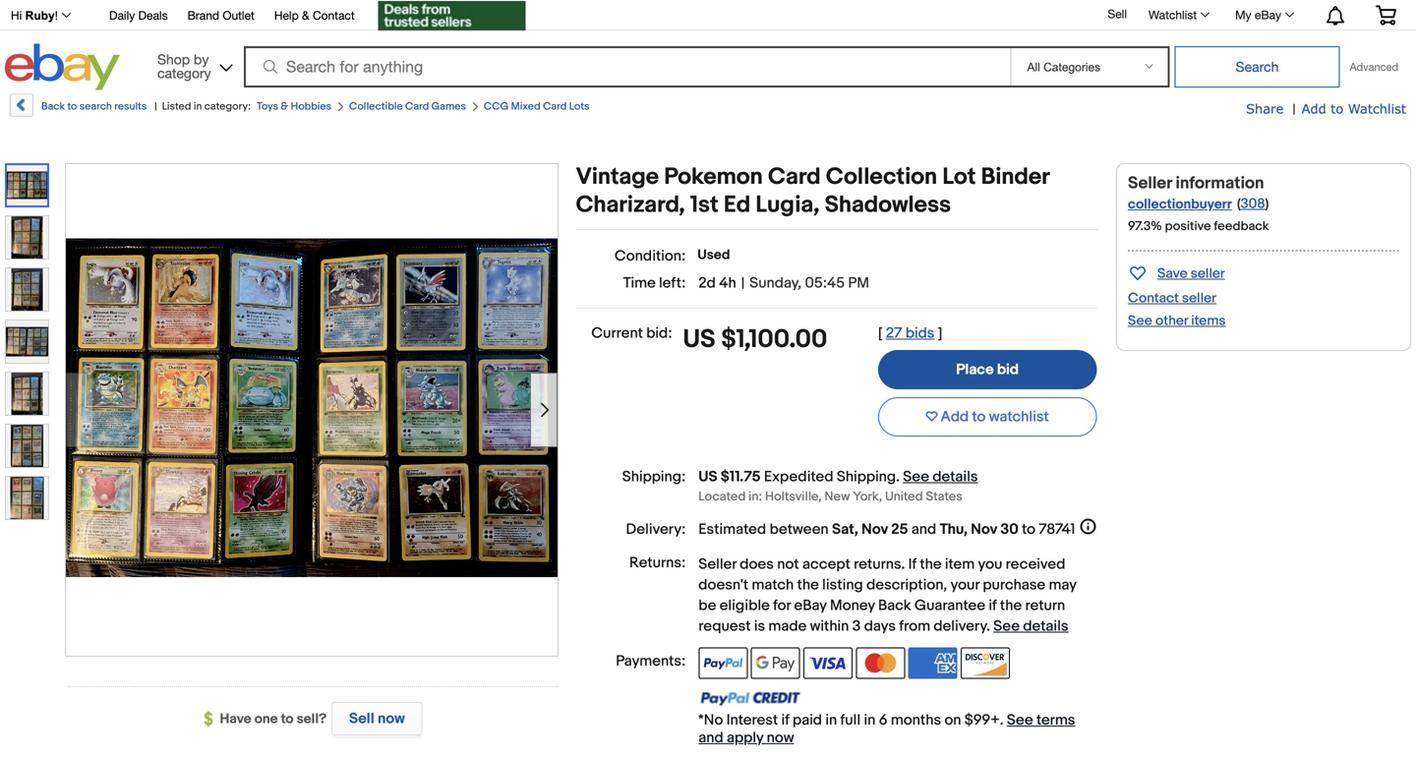 Task type: describe. For each thing, give the bounding box(es) containing it.
1 horizontal spatial and
[[912, 521, 936, 538]]

]
[[938, 325, 943, 342]]

back inside us $1,100.00 main content
[[878, 597, 911, 615]]

picture 4 of 7 image
[[6, 321, 48, 363]]

sell now
[[349, 710, 405, 728]]

sell link
[[1099, 7, 1136, 21]]

charizard,
[[576, 191, 685, 219]]

advanced
[[1350, 60, 1399, 73]]

place
[[956, 361, 994, 379]]

seller for does
[[699, 556, 737, 573]]

guarantee
[[915, 597, 986, 615]]

vintage
[[576, 163, 659, 191]]

for
[[773, 597, 791, 615]]

picture 3 of 7 image
[[6, 268, 48, 311]]

1 horizontal spatial .
[[987, 618, 990, 635]]

estimated between sat, nov 25 and thu, nov 30 to 78741
[[699, 521, 1075, 538]]

!
[[55, 9, 58, 22]]

item
[[945, 556, 975, 573]]

add to watchlist link
[[1302, 100, 1406, 118]]

ccg mixed card lots
[[484, 100, 590, 113]]

add to watchlist button
[[878, 397, 1097, 437]]

place bid
[[956, 361, 1019, 379]]

master card image
[[856, 648, 905, 679]]

made
[[769, 618, 807, 635]]

back to search results link
[[8, 93, 147, 124]]

be
[[699, 597, 716, 615]]

us for us $11.75 expedited shipping . see details located in: holtsville, new york, united states
[[699, 468, 718, 486]]

see inside "contact seller see other items"
[[1128, 313, 1152, 329]]

picture 1 of 7 image
[[7, 165, 47, 206]]

sell for sell now
[[349, 710, 374, 728]]

ruby
[[25, 9, 55, 22]]

days
[[864, 618, 896, 635]]

27
[[886, 325, 902, 342]]

97.3%
[[1128, 219, 1162, 234]]

none submit inside shop by category banner
[[1175, 46, 1340, 88]]

Search for anything text field
[[247, 48, 1007, 86]]

description,
[[867, 576, 947, 594]]

search
[[79, 100, 112, 113]]

30
[[1001, 521, 1019, 538]]

to right one
[[281, 711, 294, 728]]

shop by category banner
[[0, 0, 1411, 95]]

shipping
[[837, 468, 896, 486]]

0 horizontal spatial the
[[797, 576, 819, 594]]

thu,
[[940, 521, 968, 538]]

2d
[[699, 274, 716, 292]]

binder
[[981, 163, 1049, 191]]

hobbies
[[291, 100, 331, 113]]

)
[[1265, 196, 1269, 212]]

save seller button
[[1128, 262, 1225, 284]]

delivery
[[934, 618, 987, 635]]

payments:
[[616, 653, 686, 670]]

paypal image
[[699, 648, 748, 679]]

on
[[945, 712, 961, 729]]

seller for save
[[1191, 266, 1225, 282]]

visa image
[[804, 648, 853, 679]]

delivery:
[[626, 521, 686, 538]]

shop by category button
[[148, 44, 237, 86]]

0 horizontal spatial card
[[405, 100, 429, 113]]

0 horizontal spatial if
[[781, 712, 789, 729]]

2 horizontal spatial in
[[864, 712, 876, 729]]

discover image
[[961, 648, 1010, 679]]

watchlist
[[989, 408, 1049, 426]]

contact seller see other items
[[1128, 290, 1226, 329]]

eligible
[[720, 597, 770, 615]]

to left search
[[67, 100, 77, 113]]

your
[[951, 576, 980, 594]]

& for help
[[302, 8, 309, 22]]

current
[[591, 325, 643, 342]]

doesn't
[[699, 576, 748, 594]]

the inside the if the return request is made within 3 days from delivery
[[1000, 597, 1022, 615]]

ebay money back guarantee
[[794, 597, 986, 615]]

request
[[699, 618, 751, 635]]

one
[[254, 711, 278, 728]]

& for toys
[[281, 100, 288, 113]]

(
[[1237, 196, 1241, 212]]

daily deals
[[109, 8, 168, 22]]

1st
[[690, 191, 719, 219]]

see terms and apply now link
[[699, 712, 1075, 747]]

us for us $1,100.00
[[683, 325, 716, 355]]

if inside the if the return request is made within 3 days from delivery
[[989, 597, 997, 615]]

now inside sell now link
[[378, 710, 405, 728]]

between
[[770, 521, 829, 538]]

have one to sell?
[[220, 711, 327, 728]]

american express image
[[908, 648, 958, 679]]

not
[[777, 556, 799, 573]]

add inside "add to watchlist" button
[[941, 408, 969, 426]]

6
[[879, 712, 888, 729]]

seller for information
[[1128, 173, 1172, 194]]

return
[[1025, 597, 1065, 615]]

account navigation
[[0, 0, 1411, 33]]

0 horizontal spatial back
[[41, 100, 65, 113]]

picture 5 of 7 image
[[6, 373, 48, 415]]

0 horizontal spatial in
[[194, 100, 202, 113]]

card for vintage pokemon card collection lot binder charizard, 1st ed lugia, shadowless
[[768, 163, 821, 191]]

1 horizontal spatial in
[[825, 712, 837, 729]]

purchase
[[983, 576, 1046, 594]]

2 nov from the left
[[971, 521, 997, 538]]

see other items link
[[1128, 313, 1226, 329]]

308
[[1241, 196, 1265, 212]]

help & contact link
[[274, 5, 355, 27]]

place bid button
[[878, 350, 1097, 389]]

and inside see terms and apply now
[[699, 729, 724, 747]]

located
[[699, 489, 746, 505]]

78741
[[1039, 521, 1075, 538]]

sell for sell
[[1108, 7, 1127, 21]]

see down purchase at bottom right
[[994, 618, 1020, 635]]

new
[[825, 489, 850, 505]]

collectible
[[349, 100, 403, 113]]

money
[[830, 597, 875, 615]]

now inside see terms and apply now
[[767, 729, 794, 747]]

information
[[1176, 173, 1264, 194]]

watchlist link
[[1138, 3, 1219, 27]]

condition:
[[615, 247, 686, 265]]

05:45
[[805, 274, 845, 292]]

in:
[[749, 489, 762, 505]]

see inside us $11.75 expedited shipping . see details located in: holtsville, new york, united states
[[903, 468, 929, 486]]

seller for contact
[[1182, 290, 1217, 307]]

if the return request is made within 3 days from delivery
[[699, 597, 1065, 635]]

paid
[[793, 712, 822, 729]]

to inside button
[[972, 408, 986, 426]]

save seller
[[1158, 266, 1225, 282]]

time
[[623, 274, 656, 292]]

sat,
[[832, 521, 858, 538]]



Task type: locate. For each thing, give the bounding box(es) containing it.
1 horizontal spatial card
[[543, 100, 567, 113]]

is
[[754, 618, 765, 635]]

1 horizontal spatial the
[[920, 556, 942, 573]]

. up discover image
[[987, 618, 990, 635]]

25
[[891, 521, 908, 538]]

now right apply
[[767, 729, 794, 747]]

us $11.75 expedited shipping . see details located in: holtsville, new york, united states
[[699, 468, 978, 505]]

if
[[908, 556, 917, 573]]

paypal credit image
[[699, 691, 801, 706]]

time left:
[[623, 274, 686, 292]]

card right ed
[[768, 163, 821, 191]]

contact
[[313, 8, 355, 22], [1128, 290, 1179, 307]]

1 horizontal spatial details
[[1023, 618, 1069, 635]]

collection
[[826, 163, 937, 191]]

seller does not accept returns. if the item you received doesn't match the listing description, your purchase may be eligible for
[[699, 556, 1077, 615]]

if down purchase at bottom right
[[989, 597, 997, 615]]

match
[[752, 576, 794, 594]]

back
[[41, 100, 65, 113], [878, 597, 911, 615]]

seller inside seller information collectionbuyerr ( 308 ) 97.3% positive feedback
[[1128, 173, 1172, 194]]

used
[[698, 247, 730, 264]]

interest
[[726, 712, 778, 729]]

0 vertical spatial see details link
[[903, 468, 978, 486]]

daily
[[109, 8, 135, 22]]

seller
[[1128, 173, 1172, 194], [699, 556, 737, 573]]

nov left 25
[[862, 521, 888, 538]]

to right 30 at the bottom right of page
[[1022, 521, 1036, 538]]

and right 25
[[912, 521, 936, 538]]

0 vertical spatial seller
[[1191, 266, 1225, 282]]

and left apply
[[699, 729, 724, 747]]

brand
[[187, 8, 219, 22]]

| right share button
[[1293, 101, 1296, 118]]

add right share
[[1302, 101, 1326, 116]]

1 vertical spatial ebay
[[794, 597, 827, 615]]

0 vertical spatial and
[[912, 521, 936, 538]]

you
[[978, 556, 1002, 573]]

to
[[67, 100, 77, 113], [1331, 101, 1344, 116], [972, 408, 986, 426], [1022, 521, 1036, 538], [281, 711, 294, 728]]

1 vertical spatial the
[[797, 576, 819, 594]]

1 vertical spatial &
[[281, 100, 288, 113]]

3
[[852, 618, 861, 635]]

0 vertical spatial back
[[41, 100, 65, 113]]

details
[[933, 468, 978, 486], [1023, 618, 1069, 635]]

bid
[[997, 361, 1019, 379]]

ebay right my
[[1255, 8, 1281, 22]]

in left "full"
[[825, 712, 837, 729]]

| listed in category:
[[155, 100, 251, 113]]

get the coupon image
[[378, 1, 526, 30]]

share button
[[1246, 100, 1284, 118]]

ebay inside account navigation
[[1255, 8, 1281, 22]]

dollar sign image
[[204, 712, 220, 728]]

holtsville,
[[765, 489, 822, 505]]

seller inside seller does not accept returns. if the item you received doesn't match the listing description, your purchase may be eligible for
[[699, 556, 737, 573]]

toys
[[257, 100, 278, 113]]

0 vertical spatial watchlist
[[1149, 8, 1197, 22]]

308 link
[[1241, 196, 1265, 212]]

shipping:
[[622, 468, 686, 486]]

watchlist inside account navigation
[[1149, 8, 1197, 22]]

1 vertical spatial contact
[[1128, 290, 1179, 307]]

does
[[740, 556, 774, 573]]

details inside us $11.75 expedited shipping . see details located in: holtsville, new york, united states
[[933, 468, 978, 486]]

picture 7 of 7 image
[[6, 477, 48, 519]]

1 vertical spatial sell
[[349, 710, 374, 728]]

1 horizontal spatial sell
[[1108, 7, 1127, 21]]

$99+.
[[965, 712, 1004, 729]]

contact inside "contact seller see other items"
[[1128, 290, 1179, 307]]

watchlist right the sell link
[[1149, 8, 1197, 22]]

lots
[[569, 100, 590, 113]]

terms
[[1037, 712, 1075, 729]]

0 horizontal spatial contact
[[313, 8, 355, 22]]

the down "accept"
[[797, 576, 819, 594]]

watchlist inside share | add to watchlist
[[1348, 101, 1406, 116]]

1 horizontal spatial now
[[767, 729, 794, 747]]

1 horizontal spatial back
[[878, 597, 911, 615]]

contact right help
[[313, 8, 355, 22]]

0 horizontal spatial ebay
[[794, 597, 827, 615]]

lugia,
[[756, 191, 820, 219]]

27 bids link
[[886, 325, 935, 342]]

1 vertical spatial .
[[987, 618, 990, 635]]

1 nov from the left
[[862, 521, 888, 538]]

0 vertical spatial seller
[[1128, 173, 1172, 194]]

items
[[1191, 313, 1226, 329]]

help
[[274, 8, 299, 22]]

1 vertical spatial add
[[941, 408, 969, 426]]

us
[[683, 325, 716, 355], [699, 468, 718, 486]]

contact up 'other'
[[1128, 290, 1179, 307]]

1 horizontal spatial nov
[[971, 521, 997, 538]]

card left games
[[405, 100, 429, 113]]

None submit
[[1175, 46, 1340, 88]]

0 vertical spatial add
[[1302, 101, 1326, 116]]

0 vertical spatial ebay
[[1255, 8, 1281, 22]]

1 horizontal spatial add
[[1302, 101, 1326, 116]]

0 horizontal spatial &
[[281, 100, 288, 113]]

$1,100.00
[[721, 325, 828, 355]]

received
[[1006, 556, 1066, 573]]

& right help
[[302, 8, 309, 22]]

picture 2 of 7 image
[[6, 216, 48, 259]]

2 vertical spatial the
[[1000, 597, 1022, 615]]

york,
[[853, 489, 882, 505]]

*no interest if paid in full in 6 months on $99+.
[[699, 712, 1007, 729]]

to left the watchlist
[[972, 408, 986, 426]]

0 vertical spatial us
[[683, 325, 716, 355]]

2 horizontal spatial |
[[1293, 101, 1296, 118]]

see inside see terms and apply now
[[1007, 712, 1033, 729]]

0 horizontal spatial see details link
[[903, 468, 978, 486]]

card left lots
[[543, 100, 567, 113]]

my
[[1235, 8, 1252, 22]]

contact inside account navigation
[[313, 8, 355, 22]]

sell?
[[297, 711, 327, 728]]

0 horizontal spatial .
[[896, 468, 900, 486]]

us inside us $11.75 expedited shipping . see details located in: holtsville, new york, united states
[[699, 468, 718, 486]]

picture 6 of 7 image
[[6, 425, 48, 467]]

if left 'paid'
[[781, 712, 789, 729]]

seller right save
[[1191, 266, 1225, 282]]

us right the bid: at the left
[[683, 325, 716, 355]]

us $1,100.00 main content
[[576, 163, 1099, 758]]

seller up doesn't
[[699, 556, 737, 573]]

see left 'other'
[[1128, 313, 1152, 329]]

and
[[912, 521, 936, 538], [699, 729, 724, 747]]

& inside account navigation
[[302, 8, 309, 22]]

0 horizontal spatial watchlist
[[1149, 8, 1197, 22]]

full
[[840, 712, 861, 729]]

1 vertical spatial now
[[767, 729, 794, 747]]

estimated
[[699, 521, 766, 538]]

vintage pokemon card collection lot binder charizard, 1st ed lugia, shadowless - picture 1 of 7 image
[[66, 238, 558, 577]]

in right the listed
[[194, 100, 202, 113]]

details up states
[[933, 468, 978, 486]]

1 horizontal spatial if
[[989, 597, 997, 615]]

vintage pokemon card collection lot binder charizard, 1st ed lugia, shadowless
[[576, 163, 1049, 219]]

us $1,100.00
[[683, 325, 828, 355]]

0 vertical spatial now
[[378, 710, 405, 728]]

seller
[[1191, 266, 1225, 282], [1182, 290, 1217, 307]]

toys & hobbies link
[[257, 100, 331, 113]]

the right if
[[920, 556, 942, 573]]

.
[[896, 468, 900, 486], [987, 618, 990, 635]]

add inside share | add to watchlist
[[1302, 101, 1326, 116]]

0 vertical spatial sell
[[1108, 7, 1127, 21]]

0 horizontal spatial details
[[933, 468, 978, 486]]

see up united
[[903, 468, 929, 486]]

within
[[810, 618, 849, 635]]

apply
[[727, 729, 763, 747]]

0 vertical spatial if
[[989, 597, 997, 615]]

1 horizontal spatial |
[[741, 274, 745, 292]]

| right the 4h
[[741, 274, 745, 292]]

positive
[[1165, 219, 1211, 234]]

$11.75
[[721, 468, 761, 486]]

2 horizontal spatial card
[[768, 163, 821, 191]]

bid:
[[646, 325, 672, 342]]

1 horizontal spatial watchlist
[[1348, 101, 1406, 116]]

your shopping cart image
[[1375, 5, 1398, 25]]

details down the return
[[1023, 618, 1069, 635]]

1 vertical spatial if
[[781, 712, 789, 729]]

add down place
[[941, 408, 969, 426]]

hi
[[11, 9, 22, 22]]

[
[[878, 325, 883, 342]]

. up united
[[896, 468, 900, 486]]

to down advanced link
[[1331, 101, 1344, 116]]

sell left the watchlist link at the top of the page
[[1108, 7, 1127, 21]]

1 horizontal spatial seller
[[1128, 173, 1172, 194]]

seller up items
[[1182, 290, 1217, 307]]

the
[[920, 556, 942, 573], [797, 576, 819, 594], [1000, 597, 1022, 615]]

| inside us $1,100.00 main content
[[741, 274, 745, 292]]

0 vertical spatial .
[[896, 468, 900, 486]]

ebay inside us $1,100.00 main content
[[794, 597, 827, 615]]

collectible card games
[[349, 100, 466, 113]]

see left terms
[[1007, 712, 1033, 729]]

| left the listed
[[155, 100, 157, 113]]

0 horizontal spatial now
[[378, 710, 405, 728]]

brand outlet link
[[187, 5, 255, 27]]

toys & hobbies
[[257, 100, 331, 113]]

seller inside button
[[1191, 266, 1225, 282]]

us up located
[[699, 468, 718, 486]]

to inside share | add to watchlist
[[1331, 101, 1344, 116]]

. see details
[[987, 618, 1069, 635]]

sell
[[1108, 7, 1127, 21], [349, 710, 374, 728]]

1 horizontal spatial see details link
[[994, 618, 1069, 635]]

left:
[[659, 274, 686, 292]]

see details link down the return
[[994, 618, 1069, 635]]

*no
[[699, 712, 723, 729]]

see details link up states
[[903, 468, 978, 486]]

0 horizontal spatial seller
[[699, 556, 737, 573]]

google pay image
[[751, 648, 800, 679]]

[ 27 bids ]
[[878, 325, 943, 342]]

in
[[194, 100, 202, 113], [825, 712, 837, 729], [864, 712, 876, 729]]

0 horizontal spatial and
[[699, 729, 724, 747]]

1 vertical spatial watchlist
[[1348, 101, 1406, 116]]

ebay up the within
[[794, 597, 827, 615]]

brand outlet
[[187, 8, 255, 22]]

watchlist down advanced link
[[1348, 101, 1406, 116]]

0 vertical spatial details
[[933, 468, 978, 486]]

1 horizontal spatial &
[[302, 8, 309, 22]]

add to watchlist
[[941, 408, 1049, 426]]

0 horizontal spatial sell
[[349, 710, 374, 728]]

. inside us $11.75 expedited shipping . see details located in: holtsville, new york, united states
[[896, 468, 900, 486]]

1 horizontal spatial ebay
[[1255, 8, 1281, 22]]

back left search
[[41, 100, 65, 113]]

sell right sell?
[[349, 710, 374, 728]]

2 horizontal spatial the
[[1000, 597, 1022, 615]]

sell inside account navigation
[[1108, 7, 1127, 21]]

0 vertical spatial the
[[920, 556, 942, 573]]

0 vertical spatial &
[[302, 8, 309, 22]]

card
[[405, 100, 429, 113], [543, 100, 567, 113], [768, 163, 821, 191]]

nov left 30 at the bottom right of page
[[971, 521, 997, 538]]

back to search results
[[41, 100, 147, 113]]

my ebay link
[[1225, 3, 1303, 27]]

2d 4h | sunday, 05:45 pm
[[699, 274, 869, 292]]

1 vertical spatial back
[[878, 597, 911, 615]]

0 vertical spatial contact
[[313, 8, 355, 22]]

card inside vintage pokemon card collection lot binder charizard, 1st ed lugia, shadowless
[[768, 163, 821, 191]]

0 horizontal spatial nov
[[862, 521, 888, 538]]

1 horizontal spatial contact
[[1128, 290, 1179, 307]]

1 vertical spatial seller
[[1182, 290, 1217, 307]]

1 vertical spatial and
[[699, 729, 724, 747]]

1 vertical spatial see details link
[[994, 618, 1069, 635]]

& right toys
[[281, 100, 288, 113]]

in left 6
[[864, 712, 876, 729]]

seller inside "contact seller see other items"
[[1182, 290, 1217, 307]]

back down description,
[[878, 597, 911, 615]]

card for ccg mixed card lots
[[543, 100, 567, 113]]

1 vertical spatial seller
[[699, 556, 737, 573]]

the down purchase at bottom right
[[1000, 597, 1022, 615]]

1 vertical spatial details
[[1023, 618, 1069, 635]]

seller up collectionbuyerr
[[1128, 173, 1172, 194]]

| inside share | add to watchlist
[[1293, 101, 1296, 118]]

see details link
[[903, 468, 978, 486], [994, 618, 1069, 635]]

shadowless
[[825, 191, 951, 219]]

now right sell?
[[378, 710, 405, 728]]

accept
[[802, 556, 851, 573]]

daily deals link
[[109, 5, 168, 27]]

0 horizontal spatial |
[[155, 100, 157, 113]]

1 vertical spatial us
[[699, 468, 718, 486]]

0 horizontal spatial add
[[941, 408, 969, 426]]



Task type: vqa. For each thing, say whether or not it's contained in the screenshot.
Sell now's Sell
yes



